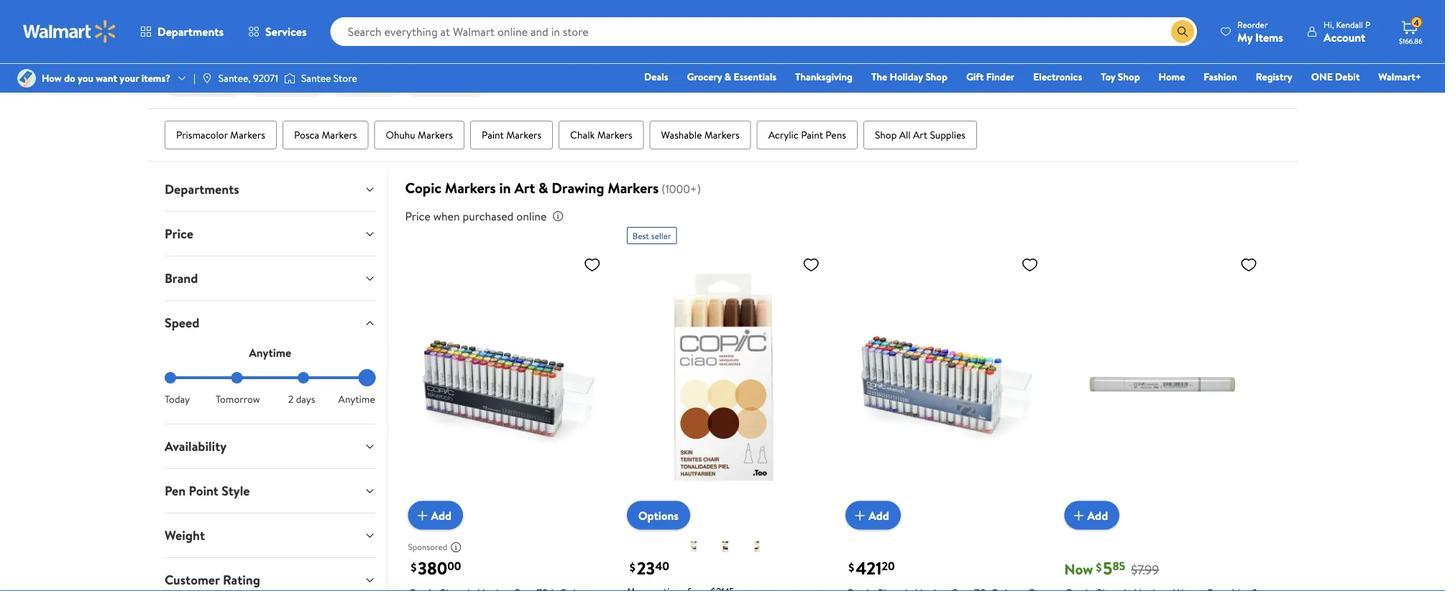 Task type: vqa. For each thing, say whether or not it's contained in the screenshot.
$7.99's add to cart image
yes



Task type: describe. For each thing, give the bounding box(es) containing it.
0 horizontal spatial anytime
[[249, 345, 291, 361]]

grocery & essentials
[[687, 70, 777, 84]]

gift finder
[[966, 70, 1015, 84]]

speed tab
[[153, 301, 387, 345]]

purchased
[[463, 209, 514, 224]]

2 paint from the left
[[801, 128, 823, 142]]

in
[[499, 178, 511, 198]]

how fast do you want your order? option group
[[165, 373, 376, 407]]

copic markers in art & drawing markers (1000+)
[[405, 178, 701, 198]]

add for 380
[[431, 508, 452, 524]]

markers left (1000+)
[[608, 178, 659, 198]]

the holiday shop
[[872, 70, 948, 84]]

copic
[[405, 178, 442, 198]]

reorder my items
[[1238, 18, 1284, 45]]

your
[[120, 71, 139, 85]]

thanksgiving link
[[789, 69, 859, 84]]

$ for 421
[[849, 560, 854, 576]]

drawing
[[552, 178, 604, 198]]

$7.99
[[1131, 562, 1159, 580]]

one
[[1311, 70, 1333, 84]]

$ 23 40
[[630, 557, 669, 581]]

options link
[[627, 502, 690, 530]]

store
[[334, 71, 357, 85]]

santee
[[301, 71, 331, 85]]

deals link
[[638, 69, 675, 84]]

ad disclaimer and feedback for ingridsponsoredproducts image
[[450, 542, 462, 553]]

gift
[[966, 70, 984, 84]]

20
[[882, 559, 895, 575]]

chalk
[[570, 128, 595, 142]]

prismacolor
[[176, 128, 228, 142]]

price for price when purchased online
[[405, 209, 431, 224]]

you
[[78, 71, 93, 85]]

add to favorites list, copic ciao marker set, 6-colors, skin tones image
[[803, 256, 820, 274]]

customer
[[165, 572, 220, 590]]

add to cart image
[[1070, 507, 1088, 525]]

pen point style tab
[[153, 470, 387, 513]]

reorder
[[1238, 18, 1268, 31]]

departments inside popup button
[[157, 24, 224, 40]]

Today radio
[[165, 373, 176, 384]]

0 horizontal spatial art
[[514, 178, 535, 198]]

sponsored for ad disclaimer and feedback for skylinedisplayad image
[[1227, 32, 1266, 44]]

add button for 380
[[408, 502, 463, 530]]

santee, 92071
[[218, 71, 278, 85]]

availability button
[[153, 425, 387, 469]]

prismacolor markers link
[[165, 121, 277, 150]]

santee store
[[301, 71, 357, 85]]

best seller
[[633, 230, 671, 242]]

seller
[[651, 230, 671, 242]]

pen point style button
[[153, 470, 387, 513]]

items?
[[141, 71, 170, 85]]

paint markers
[[482, 128, 542, 142]]

1 horizontal spatial shop
[[926, 70, 948, 84]]

online
[[516, 209, 547, 224]]

account
[[1324, 29, 1366, 45]]

Search search field
[[331, 17, 1197, 46]]

departments inside dropdown button
[[165, 181, 239, 199]]

fashion
[[1204, 70, 1237, 84]]

days
[[296, 393, 315, 407]]

toy shop link
[[1095, 69, 1147, 84]]

copic ciao marker set, 6-colors, skin tones image
[[627, 250, 826, 519]]

 image for santee store
[[284, 71, 295, 86]]

copic sketch marker, warm gray no. 2 image
[[1065, 250, 1263, 519]]

availability
[[165, 438, 227, 456]]

$ inside now $ 5 85 $7.99
[[1096, 560, 1102, 576]]

paint markers link
[[470, 121, 553, 150]]

$ 421 20
[[849, 557, 895, 581]]

price button
[[153, 212, 387, 256]]

style
[[222, 483, 250, 501]]

brand tab
[[153, 257, 387, 301]]

 image for santee, 92071
[[201, 73, 213, 84]]

add to favorites list, copic sketch marker set, 72-colors, d image
[[1022, 256, 1039, 274]]

walmart image
[[23, 20, 116, 43]]

items
[[1256, 29, 1284, 45]]

registry
[[1256, 70, 1293, 84]]

electronics
[[1034, 70, 1082, 84]]

weight tab
[[153, 514, 387, 558]]

services
[[265, 24, 307, 40]]

4
[[1414, 16, 1419, 29]]

1 vertical spatial best
[[633, 230, 649, 242]]

departments button
[[153, 168, 387, 211]]

availability tab
[[153, 425, 387, 469]]

the
[[872, 70, 887, 84]]

weight
[[165, 527, 205, 545]]

best match button
[[1172, 76, 1281, 95]]

departments tab
[[153, 168, 387, 211]]

tomorrow
[[216, 393, 260, 407]]

toy
[[1101, 70, 1116, 84]]

00
[[447, 559, 461, 575]]

finder
[[986, 70, 1015, 84]]

add button for 421
[[846, 502, 901, 530]]

grocery
[[687, 70, 722, 84]]

santee,
[[218, 71, 251, 85]]

$ 380 00
[[411, 557, 461, 581]]

posca
[[294, 128, 319, 142]]

23
[[637, 557, 655, 581]]



Task type: locate. For each thing, give the bounding box(es) containing it.
sort and filter section element
[[147, 63, 1298, 109]]

1 horizontal spatial &
[[725, 70, 731, 84]]

markers right washable
[[704, 128, 740, 142]]

2 $ from the left
[[630, 560, 635, 576]]

price tab
[[153, 212, 387, 256]]

search icon image
[[1177, 26, 1189, 37]]

2 horizontal spatial add
[[1088, 508, 1108, 524]]

add for 421
[[869, 508, 889, 524]]

shop all art supplies link
[[864, 121, 977, 150]]

brights image
[[685, 538, 703, 556]]

add button
[[408, 502, 463, 530], [846, 502, 901, 530], [1065, 502, 1120, 530]]

when
[[433, 209, 460, 224]]

speed
[[165, 314, 199, 332]]

ad disclaimer and feedback for skylinedisplayad image
[[1269, 32, 1281, 44]]

 image left santee,
[[201, 73, 213, 84]]

1 vertical spatial price
[[165, 225, 193, 243]]

1 horizontal spatial add button
[[846, 502, 901, 530]]

92071
[[253, 71, 278, 85]]

electronics link
[[1027, 69, 1089, 84]]

$166.86
[[1399, 36, 1423, 46]]

1 horizontal spatial add to cart image
[[852, 507, 869, 525]]

add to favorites list, copic sketch marker set, 72a colors image
[[584, 256, 601, 274]]

& right the grocery
[[725, 70, 731, 84]]

1 horizontal spatial sponsored
[[1227, 32, 1266, 44]]

0 horizontal spatial add to cart image
[[414, 507, 431, 525]]

home
[[1159, 70, 1185, 84]]

customer rating tab
[[153, 559, 387, 592]]

in-store
[[192, 78, 226, 92]]

holiday
[[890, 70, 923, 84]]

5
[[1103, 557, 1113, 581]]

sponsored
[[1227, 32, 1266, 44], [408, 542, 448, 554]]

pen
[[165, 483, 186, 501]]

services button
[[236, 14, 319, 49]]

0 vertical spatial departments
[[157, 24, 224, 40]]

2 add to cart image from the left
[[852, 507, 869, 525]]

& up online
[[539, 178, 548, 198]]

4 $ from the left
[[1096, 560, 1102, 576]]

0 horizontal spatial best
[[633, 230, 649, 242]]

markers right prismacolor
[[230, 128, 265, 142]]

add to cart image up 380
[[414, 507, 431, 525]]

2 add from the left
[[869, 508, 889, 524]]

anytime down anytime option
[[338, 393, 375, 407]]

0 horizontal spatial &
[[539, 178, 548, 198]]

walmart+
[[1379, 70, 1422, 84]]

options
[[638, 508, 679, 524]]

1 vertical spatial &
[[539, 178, 548, 198]]

0 vertical spatial sponsored
[[1227, 32, 1266, 44]]

2 add button from the left
[[846, 502, 901, 530]]

add to cart image
[[414, 507, 431, 525], [852, 507, 869, 525]]

markers for ohuhu
[[418, 128, 453, 142]]

markers for washable
[[704, 128, 740, 142]]

anytime up how fast do you want your order? option group
[[249, 345, 291, 361]]

1 horizontal spatial |
[[1170, 78, 1172, 94]]

1 vertical spatial sponsored
[[408, 542, 448, 554]]

Anytime radio
[[364, 373, 376, 384]]

1 horizontal spatial anytime
[[338, 393, 375, 407]]

departments
[[157, 24, 224, 40], [165, 181, 239, 199]]

how
[[42, 71, 62, 85]]

markers inside washable markers link
[[704, 128, 740, 142]]

shop all art supplies
[[875, 128, 966, 142]]

1 $ from the left
[[411, 560, 417, 576]]

fashion link
[[1197, 69, 1244, 84]]

art right in
[[514, 178, 535, 198]]

$ for 380
[[411, 560, 417, 576]]

markers up in
[[506, 128, 542, 142]]

art right all
[[913, 128, 928, 142]]

0 horizontal spatial add
[[431, 508, 452, 524]]

0 horizontal spatial price
[[165, 225, 193, 243]]

add button up "ad disclaimer and feedback for ingridsponsoredproducts" icon
[[408, 502, 463, 530]]

supplies
[[930, 128, 966, 142]]

markers right the ohuhu
[[418, 128, 453, 142]]

$ inside $ 23 40
[[630, 560, 635, 576]]

walmart+ link
[[1372, 69, 1428, 84]]

add up "ad disclaimer and feedback for ingridsponsoredproducts" icon
[[431, 508, 452, 524]]

primary image
[[717, 538, 734, 556]]

2 days
[[288, 393, 315, 407]]

$ left 421
[[849, 560, 854, 576]]

hi, kendall p account
[[1324, 18, 1371, 45]]

washable markers link
[[650, 121, 751, 150]]

copic sketch marker set, 72a colors image
[[408, 250, 607, 519]]

rating
[[223, 572, 260, 590]]

add button up 5
[[1065, 502, 1120, 530]]

thanksgiving
[[795, 70, 853, 84]]

paint up in
[[482, 128, 504, 142]]

sponsored for "ad disclaimer and feedback for ingridsponsoredproducts" icon
[[408, 542, 448, 554]]

$
[[411, 560, 417, 576], [630, 560, 635, 576], [849, 560, 854, 576], [1096, 560, 1102, 576]]

$ left 380
[[411, 560, 417, 576]]

pen point style
[[165, 483, 250, 501]]

$ inside $ 421 20
[[849, 560, 854, 576]]

best inside sort by | best match
[[1175, 78, 1197, 93]]

ohuhu markers
[[386, 128, 453, 142]]

$ left 5
[[1096, 560, 1102, 576]]

3 $ from the left
[[849, 560, 854, 576]]

1 vertical spatial anytime
[[338, 393, 375, 407]]

do
[[64, 71, 75, 85]]

anytime
[[249, 345, 291, 361], [338, 393, 375, 407]]

add up 5
[[1088, 508, 1108, 524]]

pens
[[826, 128, 846, 142]]

1 vertical spatial art
[[514, 178, 535, 198]]

 image
[[17, 69, 36, 88]]

markers for prismacolor
[[230, 128, 265, 142]]

prismacolor markers
[[176, 128, 265, 142]]

acrylic paint pens link
[[757, 121, 858, 150]]

shop left all
[[875, 128, 897, 142]]

1 paint from the left
[[482, 128, 504, 142]]

price up brand
[[165, 225, 193, 243]]

add button up $ 421 20
[[846, 502, 901, 530]]

one debit link
[[1305, 69, 1366, 84]]

markers inside ohuhu markers link
[[418, 128, 453, 142]]

ohuhu markers link
[[374, 121, 465, 150]]

| left the store
[[193, 71, 195, 85]]

| right by
[[1170, 78, 1172, 94]]

1 horizontal spatial paint
[[801, 128, 823, 142]]

one debit
[[1311, 70, 1360, 84]]

shop right the toy
[[1118, 70, 1140, 84]]

legal information image
[[552, 211, 564, 222]]

point
[[189, 483, 219, 501]]

brand button
[[153, 257, 387, 301]]

1 add to cart image from the left
[[414, 507, 431, 525]]

0 horizontal spatial add button
[[408, 502, 463, 530]]

store
[[204, 78, 226, 92]]

markers inside posca markers link
[[322, 128, 357, 142]]

1 horizontal spatial art
[[913, 128, 928, 142]]

markers for posca
[[322, 128, 357, 142]]

art
[[913, 128, 928, 142], [514, 178, 535, 198]]

markers right chalk
[[597, 128, 632, 142]]

price inside dropdown button
[[165, 225, 193, 243]]

markers inside the prismacolor markers link
[[230, 128, 265, 142]]

skin image
[[749, 538, 766, 556]]

sponsored down reorder on the right
[[1227, 32, 1266, 44]]

1 horizontal spatial add
[[869, 508, 889, 524]]

(1000+)
[[662, 181, 701, 197]]

1 horizontal spatial best
[[1175, 78, 1197, 93]]

how do you want your items?
[[42, 71, 170, 85]]

markers inside chalk markers "link"
[[597, 128, 632, 142]]

toy shop
[[1101, 70, 1140, 84]]

sort by | best match
[[1128, 78, 1232, 94]]

copic sketch marker set, 72-colors, d image
[[846, 250, 1045, 519]]

acrylic paint pens
[[768, 128, 846, 142]]

0 horizontal spatial  image
[[201, 73, 213, 84]]

0 horizontal spatial shop
[[875, 128, 897, 142]]

speed button
[[153, 301, 387, 345]]

0 horizontal spatial |
[[193, 71, 195, 85]]

3 add button from the left
[[1065, 502, 1120, 530]]

by
[[1152, 78, 1164, 94]]

grocery & essentials link
[[681, 69, 783, 84]]

None radio
[[298, 373, 309, 384]]

in-store button
[[165, 74, 242, 97]]

0 horizontal spatial paint
[[482, 128, 504, 142]]

| inside sort by | best match
[[1170, 78, 1172, 94]]

Tomorrow radio
[[231, 373, 243, 384]]

best right by
[[1175, 78, 1197, 93]]

home link
[[1152, 69, 1192, 84]]

departments up in-
[[157, 24, 224, 40]]

weight button
[[153, 514, 387, 558]]

shop right "holiday"
[[926, 70, 948, 84]]

0 vertical spatial art
[[913, 128, 928, 142]]

want
[[96, 71, 117, 85]]

1 horizontal spatial price
[[405, 209, 431, 224]]

departments button
[[128, 14, 236, 49]]

0 vertical spatial &
[[725, 70, 731, 84]]

add to favorites list, copic sketch marker, warm gray no. 2 image
[[1240, 256, 1258, 274]]

1 horizontal spatial  image
[[284, 71, 295, 86]]

40
[[655, 559, 669, 575]]

hi,
[[1324, 18, 1334, 31]]

$ inside $ 380 00
[[411, 560, 417, 576]]

best left 'seller' on the top left
[[633, 230, 649, 242]]

&
[[725, 70, 731, 84], [539, 178, 548, 198]]

2 horizontal spatial shop
[[1118, 70, 1140, 84]]

best
[[1175, 78, 1197, 93], [633, 230, 649, 242]]

 image
[[284, 71, 295, 86], [201, 73, 213, 84]]

markers for chalk
[[597, 128, 632, 142]]

add to cart image for 380
[[414, 507, 431, 525]]

$ for 23
[[630, 560, 635, 576]]

markers
[[230, 128, 265, 142], [322, 128, 357, 142], [418, 128, 453, 142], [506, 128, 542, 142], [597, 128, 632, 142], [704, 128, 740, 142], [445, 178, 496, 198], [608, 178, 659, 198]]

ohuhu
[[386, 128, 415, 142]]

breadcrumb element
[[147, 0, 1286, 22]]

3 add from the left
[[1088, 508, 1108, 524]]

0 vertical spatial best
[[1175, 78, 1197, 93]]

1 add from the left
[[431, 508, 452, 524]]

departments down prismacolor
[[165, 181, 239, 199]]

paint left pens
[[801, 128, 823, 142]]

1 vertical spatial departments
[[165, 181, 239, 199]]

add to cart image up 421
[[852, 507, 869, 525]]

debit
[[1335, 70, 1360, 84]]

add
[[431, 508, 452, 524], [869, 508, 889, 524], [1088, 508, 1108, 524]]

markers up 'price when purchased online'
[[445, 178, 496, 198]]

price left when at the left top of the page
[[405, 209, 431, 224]]

1 add button from the left
[[408, 502, 463, 530]]

2 horizontal spatial add button
[[1065, 502, 1120, 530]]

none radio inside how fast do you want your order? option group
[[298, 373, 309, 384]]

price for price
[[165, 225, 193, 243]]

deals
[[644, 70, 668, 84]]

|
[[193, 71, 195, 85], [1170, 78, 1172, 94]]

0 vertical spatial price
[[405, 209, 431, 224]]

380
[[418, 557, 447, 581]]

match
[[1200, 78, 1232, 93]]

markers for copic
[[445, 178, 496, 198]]

gift finder link
[[960, 69, 1021, 84]]

sort
[[1128, 78, 1149, 94]]

kendall
[[1336, 18, 1363, 31]]

acrylic
[[768, 128, 799, 142]]

my
[[1238, 29, 1253, 45]]

markers right posca at the top left
[[322, 128, 357, 142]]

None range field
[[165, 377, 376, 380]]

posca markers
[[294, 128, 357, 142]]

all
[[899, 128, 911, 142]]

0 vertical spatial anytime
[[249, 345, 291, 361]]

essentials
[[734, 70, 777, 84]]

sponsored up 380
[[408, 542, 448, 554]]

$ left 23
[[630, 560, 635, 576]]

add up '20'
[[869, 508, 889, 524]]

anytime inside how fast do you want your order? option group
[[338, 393, 375, 407]]

posca markers link
[[283, 121, 369, 150]]

markers for paint
[[506, 128, 542, 142]]

now $ 5 85 $7.99
[[1065, 557, 1159, 581]]

421
[[856, 557, 882, 581]]

washable
[[661, 128, 702, 142]]

Walmart Site-Wide search field
[[331, 17, 1197, 46]]

markers inside paint markers link
[[506, 128, 542, 142]]

add to cart image for 421
[[852, 507, 869, 525]]

in-
[[192, 78, 204, 92]]

0 horizontal spatial sponsored
[[408, 542, 448, 554]]

 image right 92071
[[284, 71, 295, 86]]



